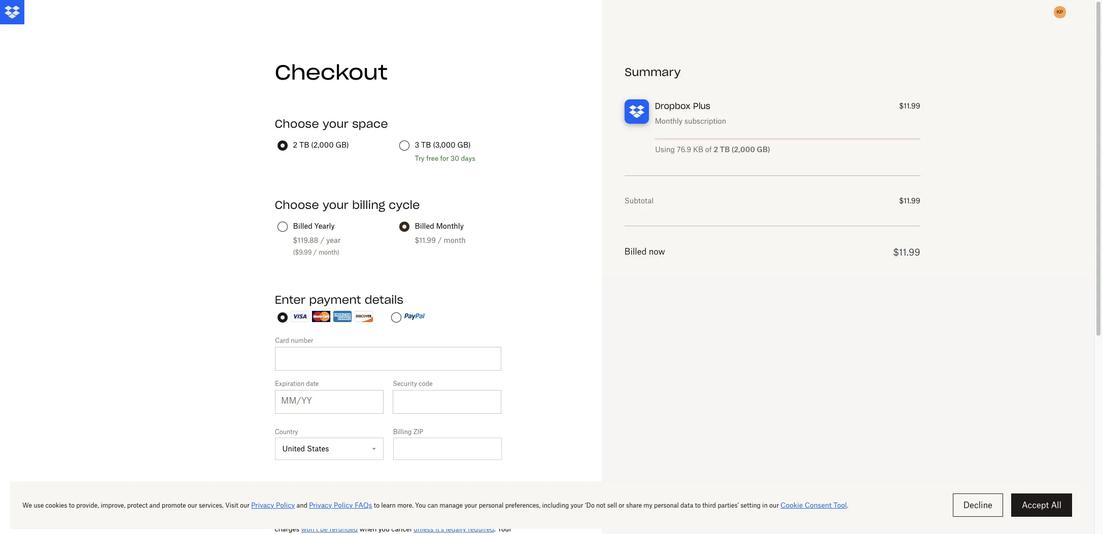 Task type: vqa. For each thing, say whether or not it's contained in the screenshot.
2 inside Summary list
yes



Task type: describe. For each thing, give the bounding box(es) containing it.
3 tb (3,000 gb)
[[415, 141, 471, 149]]

kb
[[693, 145, 703, 154]]

choose your billing cycle
[[275, 198, 420, 212]]

choose your space
[[275, 117, 388, 131]]

/ for year
[[320, 236, 324, 245]]

charges
[[275, 525, 299, 534]]

space
[[352, 117, 388, 131]]

30
[[451, 154, 459, 162]]

visa image
[[291, 311, 309, 323]]

dropbox
[[655, 101, 691, 111]]

now
[[649, 247, 666, 257]]

won't
[[301, 525, 318, 534]]

enter
[[275, 293, 306, 307]]

choose for choose your billing cycle
[[275, 198, 319, 212]]

won't be refunded when you cancel unless it's legally required
[[301, 525, 494, 534]]

your
[[498, 525, 512, 534]]

of
[[705, 145, 712, 154]]

tb inside summary list
[[720, 145, 730, 154]]

dropbox plus
[[655, 101, 711, 111]]

76.9
[[677, 145, 691, 154]]

payment
[[309, 293, 361, 307]]

cycle
[[389, 198, 420, 212]]

try free for 30 days
[[415, 154, 475, 162]]

billed monthly
[[415, 222, 464, 230]]

0 horizontal spatial 2
[[293, 141, 297, 149]]

(3,000
[[433, 141, 456, 149]]

required
[[468, 525, 494, 534]]

0 horizontal spatial /
[[313, 249, 317, 256]]

enter payment details
[[275, 293, 403, 307]]

kp
[[1057, 9, 1064, 15]]

legally
[[446, 525, 466, 534]]

gb) for 3 tb (3,000 gb)
[[457, 141, 471, 149]]

month)
[[319, 249, 339, 256]]

cancel
[[391, 525, 412, 534]]

your inside your subscription. previous charges
[[430, 514, 443, 522]]

country
[[275, 428, 298, 436]]

unless
[[414, 525, 434, 534]]

Billed Yearly radio
[[277, 222, 288, 232]]

using
[[655, 145, 675, 154]]

2 TB (2,000 GB) radio
[[277, 141, 288, 151]]

mastercard image
[[312, 311, 330, 323]]

$11.99 / month
[[415, 236, 466, 245]]

your subscription. previous charges
[[275, 514, 514, 534]]

3
[[415, 141, 419, 149]]

yearly
[[314, 222, 335, 230]]

subtotal
[[625, 196, 654, 205]]

it's
[[435, 525, 444, 534]]

when
[[360, 525, 377, 534]]

previous
[[487, 514, 514, 522]]

billing zip
[[393, 428, 423, 436]]

unless it's legally required link
[[414, 525, 494, 534]]

$119.88
[[293, 236, 318, 245]]

checkout
[[275, 59, 388, 85]]

paypal image
[[404, 313, 425, 321]]

monthly subscription
[[655, 117, 727, 125]]

tb for 3
[[421, 141, 431, 149]]

summary list
[[625, 65, 921, 261]]

try
[[415, 154, 425, 162]]

billing
[[352, 198, 385, 212]]

days
[[461, 154, 475, 162]]

$11.99 / month radio
[[399, 222, 409, 232]]

month
[[444, 236, 466, 245]]

2 inside summary list
[[714, 145, 718, 154]]



Task type: locate. For each thing, give the bounding box(es) containing it.
gb) for 2 tb (2,000 gb)
[[336, 141, 349, 149]]

1 vertical spatial choose
[[275, 198, 319, 212]]

None radio
[[391, 313, 401, 323]]

year
[[326, 236, 341, 245]]

0 horizontal spatial billed
[[293, 222, 313, 230]]

1 horizontal spatial billed
[[415, 222, 434, 230]]

/ left year
[[320, 236, 324, 245]]

for
[[440, 154, 449, 162]]

0 vertical spatial monthly
[[655, 117, 683, 125]]

choose up 2 tb (2,000 gb) option
[[275, 117, 319, 131]]

your up 2 tb (2,000 gb)
[[323, 117, 349, 131]]

2 horizontal spatial /
[[438, 236, 442, 245]]

your up it's
[[430, 514, 443, 522]]

won't be refunded link
[[301, 525, 358, 534]]

2
[[293, 141, 297, 149], [714, 145, 718, 154]]

choose for choose your space
[[275, 117, 319, 131]]

0 vertical spatial choose
[[275, 117, 319, 131]]

billed inside summary list
[[625, 247, 647, 257]]

tb right the of at the top right
[[720, 145, 730, 154]]

2 horizontal spatial tb
[[720, 145, 730, 154]]

2 choose from the top
[[275, 198, 319, 212]]

billed for billed now
[[625, 247, 647, 257]]

(2,000 inside summary list
[[732, 145, 755, 154]]

$11.99
[[899, 102, 921, 110], [899, 196, 921, 205], [415, 236, 436, 245], [893, 247, 921, 258]]

1 vertical spatial monthly
[[436, 222, 464, 230]]

2 horizontal spatial billed
[[625, 247, 647, 257]]

summary
[[625, 65, 681, 79]]

using 76.9 kb of 2 tb (2,000 gb)
[[655, 145, 770, 154]]

amex image
[[333, 311, 351, 323]]

(2,000 down choose your space
[[311, 141, 334, 149]]

2 horizontal spatial gb)
[[757, 145, 770, 154]]

your for billing
[[323, 198, 349, 212]]

subscription.
[[445, 514, 485, 522]]

billing
[[393, 428, 412, 436]]

billed left now
[[625, 247, 647, 257]]

your up yearly
[[323, 198, 349, 212]]

choose
[[275, 117, 319, 131], [275, 198, 319, 212]]

choose up billed yearly option
[[275, 198, 319, 212]]

2 tb (2,000 gb)
[[293, 141, 349, 149]]

plus
[[694, 101, 711, 111]]

tb right 3 on the left top of page
[[421, 141, 431, 149]]

/
[[320, 236, 324, 245], [438, 236, 442, 245], [313, 249, 317, 256]]

billed
[[293, 222, 313, 230], [415, 222, 434, 230], [625, 247, 647, 257]]

0 vertical spatial your
[[323, 117, 349, 131]]

monthly down dropbox
[[655, 117, 683, 125]]

zip
[[413, 428, 423, 436]]

2 right 2 tb (2,000 gb) option
[[293, 141, 297, 149]]

billed now
[[625, 247, 666, 257]]

$119.88 / year ($9.99 / month)
[[293, 236, 341, 256]]

kp button
[[1052, 4, 1068, 20]]

monthly inside summary list
[[655, 117, 683, 125]]

billed right $11.99 / month option
[[415, 222, 434, 230]]

billed yearly
[[293, 222, 335, 230]]

monthly up month
[[436, 222, 464, 230]]

2 right the of at the top right
[[714, 145, 718, 154]]

refunded
[[330, 525, 358, 534]]

your
[[323, 117, 349, 131], [323, 198, 349, 212], [430, 514, 443, 522]]

1 choose from the top
[[275, 117, 319, 131]]

1 horizontal spatial (2,000
[[732, 145, 755, 154]]

progress bar inside summary list
[[655, 138, 921, 140]]

/ down billed monthly
[[438, 236, 442, 245]]

be
[[320, 525, 328, 534]]

3 TB (3,000 GB) radio
[[399, 141, 409, 151]]

.
[[494, 525, 496, 534]]

(2,000
[[311, 141, 334, 149], [732, 145, 755, 154]]

/ for month
[[438, 236, 442, 245]]

1 horizontal spatial 2
[[714, 145, 718, 154]]

0 horizontal spatial (2,000
[[311, 141, 334, 149]]

None radio
[[277, 313, 288, 323]]

1 vertical spatial your
[[323, 198, 349, 212]]

Billing ZIP text field
[[393, 438, 502, 460]]

0 horizontal spatial monthly
[[436, 222, 464, 230]]

($9.99
[[293, 249, 312, 256]]

tb right 2 tb (2,000 gb) option
[[299, 141, 309, 149]]

1 horizontal spatial gb)
[[457, 141, 471, 149]]

progress bar
[[655, 138, 921, 140]]

2 vertical spatial your
[[430, 514, 443, 522]]

option group
[[273, 311, 525, 336]]

0 horizontal spatial tb
[[299, 141, 309, 149]]

/ right ($9.99
[[313, 249, 317, 256]]

1 horizontal spatial tb
[[421, 141, 431, 149]]

discover image
[[355, 311, 373, 323]]

you
[[379, 525, 390, 534]]

details
[[365, 293, 403, 307]]

gb) inside summary list
[[757, 145, 770, 154]]

1 horizontal spatial /
[[320, 236, 324, 245]]

(2,000 right the of at the top right
[[732, 145, 755, 154]]

1 horizontal spatial monthly
[[655, 117, 683, 125]]

gb)
[[336, 141, 349, 149], [457, 141, 471, 149], [757, 145, 770, 154]]

billed for billed monthly
[[415, 222, 434, 230]]

billed for billed yearly
[[293, 222, 313, 230]]

monthly
[[655, 117, 683, 125], [436, 222, 464, 230]]

0 horizontal spatial gb)
[[336, 141, 349, 149]]

billed up $119.88 at the left of the page
[[293, 222, 313, 230]]

tb
[[299, 141, 309, 149], [421, 141, 431, 149], [720, 145, 730, 154]]

free
[[426, 154, 439, 162]]

subscription
[[685, 117, 727, 125]]

. your
[[275, 525, 512, 534]]

tb for 2
[[299, 141, 309, 149]]

your for space
[[323, 117, 349, 131]]



